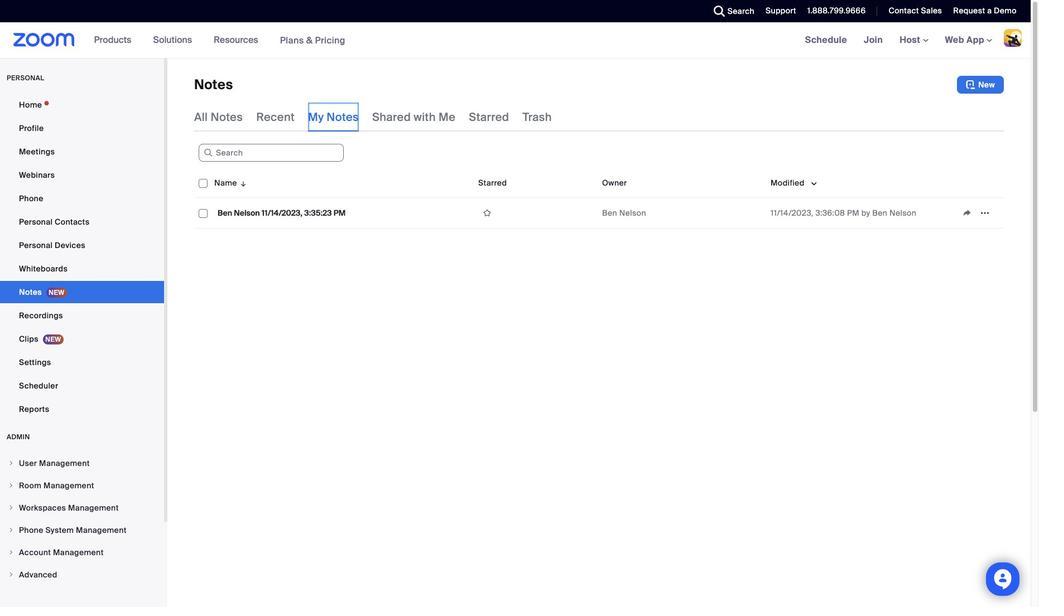 Task type: vqa. For each thing, say whether or not it's contained in the screenshot.
"Copy of Blankspace" "element" on the left of page
no



Task type: locate. For each thing, give the bounding box(es) containing it.
support link
[[757, 0, 799, 22], [766, 6, 796, 16]]

clips link
[[0, 328, 164, 350]]

scheduler link
[[0, 375, 164, 397]]

web app button
[[945, 34, 992, 46]]

plans & pricing link
[[280, 34, 345, 46], [280, 34, 345, 46]]

join link
[[855, 22, 891, 58]]

Search text field
[[199, 144, 344, 162]]

1 right image from the top
[[8, 483, 15, 489]]

2 ben from the left
[[602, 208, 617, 218]]

management up advanced menu item
[[53, 548, 104, 558]]

schedule link
[[797, 22, 855, 58]]

host button
[[900, 34, 928, 46]]

trash
[[523, 110, 552, 124]]

whiteboards
[[19, 264, 68, 274]]

4 right image from the top
[[8, 550, 15, 556]]

right image inside workspaces management menu item
[[8, 505, 15, 512]]

1 ben from the left
[[218, 208, 232, 218]]

request a demo link
[[945, 0, 1031, 22], [953, 6, 1017, 16]]

meetings link
[[0, 141, 164, 163]]

&
[[306, 34, 313, 46]]

phone inside personal menu menu
[[19, 194, 43, 204]]

resources
[[214, 34, 258, 46]]

right image for workspaces
[[8, 505, 15, 512]]

ben nelson 11/14/2023, 3:35:23 pm unstarred image
[[478, 208, 496, 218]]

contact sales
[[889, 6, 942, 16]]

home
[[19, 100, 42, 110]]

clips
[[19, 334, 38, 344]]

management inside 'account management' menu item
[[53, 548, 104, 558]]

tabs of all notes page tab list
[[194, 103, 552, 132]]

0 vertical spatial personal
[[19, 217, 53, 227]]

search button
[[705, 0, 757, 22]]

phone up account
[[19, 526, 43, 536]]

arrow down image
[[237, 176, 247, 190]]

recordings
[[19, 311, 63, 321]]

home link
[[0, 94, 164, 116]]

pm left the by
[[847, 208, 859, 218]]

personal devices
[[19, 241, 85, 251]]

starred inside 'tabs of all notes page' tab list
[[469, 110, 509, 124]]

solutions button
[[153, 22, 197, 58]]

right image
[[8, 483, 15, 489], [8, 505, 15, 512], [8, 527, 15, 534], [8, 550, 15, 556], [8, 572, 15, 579]]

starred up ben nelson 11/14/2023, 3:35:23 pm unstarred "image"
[[478, 178, 507, 188]]

5 right image from the top
[[8, 572, 15, 579]]

0 horizontal spatial nelson
[[234, 208, 260, 218]]

personal
[[19, 217, 53, 227], [19, 241, 53, 251]]

0 horizontal spatial ben
[[218, 208, 232, 218]]

management inside workspaces management menu item
[[68, 503, 119, 513]]

nelson for ben nelson 11/14/2023, 3:35:23 pm
[[234, 208, 260, 218]]

room management menu item
[[0, 475, 164, 497]]

ben
[[218, 208, 232, 218], [602, 208, 617, 218], [872, 208, 887, 218]]

management up room management
[[39, 459, 90, 469]]

2 horizontal spatial nelson
[[890, 208, 916, 218]]

host
[[900, 34, 923, 46]]

management for room management
[[44, 481, 94, 491]]

management down room management menu item
[[68, 503, 119, 513]]

share image
[[958, 208, 976, 218]]

banner
[[0, 22, 1031, 59]]

user
[[19, 459, 37, 469]]

2 nelson from the left
[[619, 208, 646, 218]]

right image inside room management menu item
[[8, 483, 15, 489]]

advanced menu item
[[0, 565, 164, 586]]

phone for phone system management
[[19, 526, 43, 536]]

right image
[[8, 460, 15, 467]]

notes link
[[0, 281, 164, 304]]

join
[[864, 34, 883, 46]]

1 pm from the left
[[334, 208, 346, 218]]

nelson right the by
[[890, 208, 916, 218]]

room
[[19, 481, 42, 491]]

0 vertical spatial starred
[[469, 110, 509, 124]]

management for workspaces management
[[68, 503, 119, 513]]

right image inside "phone system management" menu item
[[8, 527, 15, 534]]

nelson inside button
[[234, 208, 260, 218]]

room management
[[19, 481, 94, 491]]

contact
[[889, 6, 919, 16]]

right image left the room
[[8, 483, 15, 489]]

1.888.799.9666 button
[[799, 0, 869, 22], [807, 6, 866, 16]]

right image left workspaces
[[8, 505, 15, 512]]

account management menu item
[[0, 542, 164, 564]]

all
[[194, 110, 208, 124]]

admin
[[7, 433, 30, 442]]

0 vertical spatial phone
[[19, 194, 43, 204]]

reports link
[[0, 398, 164, 421]]

search
[[728, 6, 755, 16]]

phone
[[19, 194, 43, 204], [19, 526, 43, 536]]

my notes
[[308, 110, 359, 124]]

reports
[[19, 405, 49, 415]]

right image left account
[[8, 550, 15, 556]]

1 horizontal spatial ben
[[602, 208, 617, 218]]

2 phone from the top
[[19, 526, 43, 536]]

starred
[[469, 110, 509, 124], [478, 178, 507, 188]]

admin menu menu
[[0, 453, 164, 587]]

personal
[[7, 74, 44, 83]]

1 personal from the top
[[19, 217, 53, 227]]

new button
[[957, 76, 1004, 94]]

nelson
[[234, 208, 260, 218], [619, 208, 646, 218], [890, 208, 916, 218]]

phone link
[[0, 188, 164, 210]]

right image for room
[[8, 483, 15, 489]]

3 right image from the top
[[8, 527, 15, 534]]

nelson down owner
[[619, 208, 646, 218]]

management for account management
[[53, 548, 104, 558]]

ben inside button
[[218, 208, 232, 218]]

ben down owner
[[602, 208, 617, 218]]

meetings navigation
[[797, 22, 1031, 59]]

management up workspaces management at the left
[[44, 481, 94, 491]]

0 horizontal spatial 11/14/2023,
[[262, 208, 302, 218]]

management
[[39, 459, 90, 469], [44, 481, 94, 491], [68, 503, 119, 513], [76, 526, 127, 536], [53, 548, 104, 558]]

3:35:23
[[304, 208, 332, 218]]

webinars link
[[0, 164, 164, 186]]

ben right the by
[[872, 208, 887, 218]]

personal for personal contacts
[[19, 217, 53, 227]]

2 pm from the left
[[847, 208, 859, 218]]

notes
[[194, 76, 233, 93], [211, 110, 243, 124], [327, 110, 359, 124], [19, 287, 42, 297]]

request
[[953, 6, 985, 16]]

11/14/2023, left 3:35:23
[[262, 208, 302, 218]]

personal up whiteboards on the left
[[19, 241, 53, 251]]

0 horizontal spatial pm
[[334, 208, 346, 218]]

2 right image from the top
[[8, 505, 15, 512]]

phone down 'webinars'
[[19, 194, 43, 204]]

1 horizontal spatial pm
[[847, 208, 859, 218]]

2 horizontal spatial ben
[[872, 208, 887, 218]]

settings
[[19, 358, 51, 368]]

nelson down arrow down icon
[[234, 208, 260, 218]]

personal up personal devices
[[19, 217, 53, 227]]

1.888.799.9666
[[807, 6, 866, 16]]

2 personal from the top
[[19, 241, 53, 251]]

web
[[945, 34, 964, 46]]

phone inside menu item
[[19, 526, 43, 536]]

11/14/2023, down modified
[[771, 208, 813, 218]]

1 11/14/2023, from the left
[[262, 208, 302, 218]]

application
[[194, 169, 1012, 237], [958, 205, 999, 222]]

account
[[19, 548, 51, 558]]

1 phone from the top
[[19, 194, 43, 204]]

management inside "phone system management" menu item
[[76, 526, 127, 536]]

nelson for ben nelson
[[619, 208, 646, 218]]

all notes
[[194, 110, 243, 124]]

1 nelson from the left
[[234, 208, 260, 218]]

advanced
[[19, 570, 57, 580]]

starred right me
[[469, 110, 509, 124]]

phone for phone
[[19, 194, 43, 204]]

management inside room management menu item
[[44, 481, 94, 491]]

pm
[[334, 208, 346, 218], [847, 208, 859, 218]]

1 horizontal spatial 11/14/2023,
[[771, 208, 813, 218]]

right image left "system"
[[8, 527, 15, 534]]

2 11/14/2023, from the left
[[771, 208, 813, 218]]

contact sales link
[[880, 0, 945, 22], [889, 6, 942, 16]]

right image left the advanced
[[8, 572, 15, 579]]

pm right 3:35:23
[[334, 208, 346, 218]]

11/14/2023,
[[262, 208, 302, 218], [771, 208, 813, 218]]

1 vertical spatial phone
[[19, 526, 43, 536]]

phone system management menu item
[[0, 520, 164, 541]]

management down workspaces management menu item on the bottom left
[[76, 526, 127, 536]]

recordings link
[[0, 305, 164, 327]]

1 vertical spatial personal
[[19, 241, 53, 251]]

notes right all
[[211, 110, 243, 124]]

notes up recordings
[[19, 287, 42, 297]]

banner containing products
[[0, 22, 1031, 59]]

ben down name
[[218, 208, 232, 218]]

1 horizontal spatial nelson
[[619, 208, 646, 218]]

new
[[978, 80, 995, 90]]

management inside the "user management" menu item
[[39, 459, 90, 469]]

right image inside 'account management' menu item
[[8, 550, 15, 556]]

scheduler
[[19, 381, 58, 391]]

modified
[[771, 178, 805, 188]]



Task type: describe. For each thing, give the bounding box(es) containing it.
products
[[94, 34, 131, 46]]

application containing name
[[194, 169, 1012, 237]]

products button
[[94, 22, 136, 58]]

resources button
[[214, 22, 263, 58]]

more options for ben nelson 11/14/2023, 3:35:23 pm image
[[976, 208, 994, 218]]

right image inside advanced menu item
[[8, 572, 15, 579]]

personal devices link
[[0, 234, 164, 257]]

web app
[[945, 34, 984, 46]]

by
[[862, 208, 870, 218]]

request a demo
[[953, 6, 1017, 16]]

account management
[[19, 548, 104, 558]]

shared with me
[[372, 110, 456, 124]]

system
[[45, 526, 74, 536]]

11/14/2023, inside button
[[262, 208, 302, 218]]

3 ben from the left
[[872, 208, 887, 218]]

meetings
[[19, 147, 55, 157]]

whiteboards link
[[0, 258, 164, 280]]

personal contacts
[[19, 217, 90, 227]]

3:36:08
[[816, 208, 845, 218]]

zoom logo image
[[13, 33, 75, 47]]

workspaces
[[19, 503, 66, 513]]

personal contacts link
[[0, 211, 164, 233]]

ben nelson 11/14/2023, 3:35:23 pm button
[[214, 206, 349, 220]]

owner
[[602, 178, 627, 188]]

app
[[967, 34, 984, 46]]

solutions
[[153, 34, 192, 46]]

personal for personal devices
[[19, 241, 53, 251]]

11/14/2023, 3:36:08 pm by ben nelson
[[771, 208, 916, 218]]

profile link
[[0, 117, 164, 140]]

user management menu item
[[0, 453, 164, 474]]

plans
[[280, 34, 304, 46]]

phone system management
[[19, 526, 127, 536]]

recent
[[256, 110, 295, 124]]

devices
[[55, 241, 85, 251]]

support
[[766, 6, 796, 16]]

personal menu menu
[[0, 94, 164, 422]]

ben for ben nelson
[[602, 208, 617, 218]]

ben for ben nelson 11/14/2023, 3:35:23 pm
[[218, 208, 232, 218]]

pm inside button
[[334, 208, 346, 218]]

profile
[[19, 123, 44, 133]]

my
[[308, 110, 324, 124]]

a
[[987, 6, 992, 16]]

name
[[214, 178, 237, 188]]

webinars
[[19, 170, 55, 180]]

notes up all notes on the top left
[[194, 76, 233, 93]]

product information navigation
[[86, 22, 354, 59]]

right image for account
[[8, 550, 15, 556]]

right image for phone
[[8, 527, 15, 534]]

pricing
[[315, 34, 345, 46]]

settings link
[[0, 352, 164, 374]]

user management
[[19, 459, 90, 469]]

sales
[[921, 6, 942, 16]]

profile picture image
[[1004, 29, 1022, 47]]

notes inside personal menu menu
[[19, 287, 42, 297]]

with
[[414, 110, 436, 124]]

ben nelson
[[602, 208, 646, 218]]

1 vertical spatial starred
[[478, 178, 507, 188]]

workspaces management
[[19, 503, 119, 513]]

me
[[439, 110, 456, 124]]

notes right my
[[327, 110, 359, 124]]

schedule
[[805, 34, 847, 46]]

demo
[[994, 6, 1017, 16]]

workspaces management menu item
[[0, 498, 164, 519]]

plans & pricing
[[280, 34, 345, 46]]

shared
[[372, 110, 411, 124]]

management for user management
[[39, 459, 90, 469]]

contacts
[[55, 217, 90, 227]]

ben nelson 11/14/2023, 3:35:23 pm
[[218, 208, 346, 218]]

3 nelson from the left
[[890, 208, 916, 218]]



